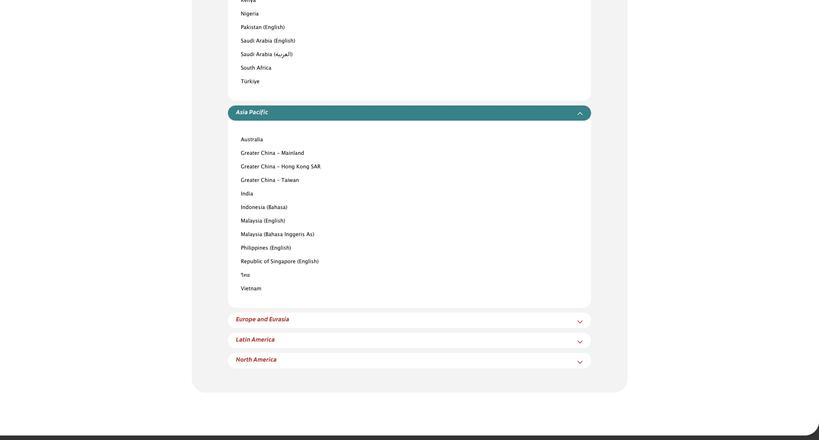 Task type: locate. For each thing, give the bounding box(es) containing it.
arabia up africa
[[256, 52, 272, 57]]

america right north
[[254, 356, 277, 364]]

(english) for pakistan (english)
[[263, 25, 285, 30]]

(english) up "(bahasa"
[[264, 219, 285, 224]]

1 vertical spatial -
[[277, 165, 280, 170]]

saudi up south
[[241, 52, 255, 57]]

- up greater china - hong kong sar
[[277, 151, 280, 156]]

hong
[[282, 165, 295, 170]]

1 china from the top
[[261, 151, 275, 156]]

india
[[241, 192, 253, 197]]

pakistan
[[241, 25, 262, 30]]

china up greater china - hong kong sar
[[261, 151, 275, 156]]

saudi arabia (العربية) link
[[241, 52, 293, 57]]

sar
[[311, 165, 321, 170]]

of
[[264, 260, 269, 265]]

north america
[[236, 356, 277, 364]]

america for latin america
[[252, 336, 275, 344]]

indonesia (bahasa)
[[241, 206, 288, 210]]

malaysia (english)
[[241, 219, 285, 224]]

india link
[[241, 192, 253, 197]]

2 greater from the top
[[241, 165, 260, 170]]

2 saudi from the top
[[241, 52, 255, 57]]

north
[[236, 356, 252, 364]]

1 malaysia from the top
[[241, 219, 262, 224]]

greater china - hong kong sar link
[[241, 165, 321, 170]]

- for mainland
[[277, 151, 280, 156]]

- left taiwan
[[277, 178, 280, 183]]

(bahasa)
[[267, 206, 288, 210]]

1 vertical spatial china
[[261, 165, 275, 170]]

2 vertical spatial china
[[261, 178, 275, 183]]

china
[[261, 151, 275, 156], [261, 165, 275, 170], [261, 178, 275, 183]]

ไทย
[[241, 273, 250, 278]]

china up greater china - taiwan
[[261, 165, 275, 170]]

kong
[[297, 165, 310, 170]]

europe
[[236, 315, 256, 323]]

arabia
[[256, 39, 272, 44], [256, 52, 272, 57]]

1 greater from the top
[[241, 151, 260, 156]]

(english) for malaysia (english)
[[264, 219, 285, 224]]

(english) for philippines (english)
[[270, 246, 291, 251]]

-
[[277, 151, 280, 156], [277, 165, 280, 170], [277, 178, 280, 183]]

(english) up (العربية) on the top left
[[274, 39, 295, 44]]

1 vertical spatial saudi
[[241, 52, 255, 57]]

1 vertical spatial america
[[254, 356, 277, 364]]

1 vertical spatial greater
[[241, 165, 260, 170]]

asia pacific
[[236, 108, 268, 116]]

1 - from the top
[[277, 151, 280, 156]]

0 vertical spatial china
[[261, 151, 275, 156]]

greater for greater china - hong kong sar
[[241, 165, 260, 170]]

mainland
[[282, 151, 304, 156]]

america
[[252, 336, 275, 344], [254, 356, 277, 364]]

(bahasa
[[264, 233, 283, 238]]

greater china - taiwan link
[[241, 178, 299, 183]]

1 saudi from the top
[[241, 39, 255, 44]]

arabia for (english)
[[256, 39, 272, 44]]

1 arabia from the top
[[256, 39, 272, 44]]

2 vertical spatial -
[[277, 178, 280, 183]]

south africa link
[[241, 66, 272, 71]]

(english) up saudi arabia (english) link
[[263, 25, 285, 30]]

latin
[[236, 336, 250, 344]]

malaysia for malaysia (bahasa inggeris as)
[[241, 233, 262, 238]]

0 vertical spatial saudi
[[241, 39, 255, 44]]

europe and eurasia button
[[236, 315, 289, 323]]

greater up the india link
[[241, 178, 260, 183]]

rounded corner image
[[805, 422, 820, 436]]

greater
[[241, 151, 260, 156], [241, 165, 260, 170], [241, 178, 260, 183]]

2 arabia from the top
[[256, 52, 272, 57]]

saudi
[[241, 39, 255, 44], [241, 52, 255, 57]]

china for hong
[[261, 165, 275, 170]]

2 - from the top
[[277, 165, 280, 170]]

saudi down pakistan
[[241, 39, 255, 44]]

europe and eurasia
[[236, 315, 289, 323]]

malaysia
[[241, 219, 262, 224], [241, 233, 262, 238]]

nigeria link
[[241, 12, 259, 16]]

singapore
[[271, 260, 296, 265]]

china for mainland
[[261, 151, 275, 156]]

2 vertical spatial greater
[[241, 178, 260, 183]]

asia
[[236, 108, 248, 116]]

malaysia down indonesia
[[241, 219, 262, 224]]

- left hong
[[277, 165, 280, 170]]

latin america button
[[236, 336, 275, 344]]

arabia down pakistan (english)
[[256, 39, 272, 44]]

3 - from the top
[[277, 178, 280, 183]]

2 china from the top
[[261, 165, 275, 170]]

0 vertical spatial america
[[252, 336, 275, 344]]

(english)
[[263, 25, 285, 30], [274, 39, 295, 44], [264, 219, 285, 224], [270, 246, 291, 251], [297, 260, 319, 265]]

0 vertical spatial -
[[277, 151, 280, 156]]

philippines
[[241, 246, 268, 251]]

malaysia up philippines
[[241, 233, 262, 238]]

america right latin
[[252, 336, 275, 344]]

arabia for (العربية)
[[256, 52, 272, 57]]

greater down australia
[[241, 151, 260, 156]]

indonesia (bahasa) link
[[241, 206, 288, 210]]

0 vertical spatial malaysia
[[241, 219, 262, 224]]

and
[[257, 315, 268, 323]]

1 vertical spatial arabia
[[256, 52, 272, 57]]

2 malaysia from the top
[[241, 233, 262, 238]]

greater up "greater china - taiwan" link
[[241, 165, 260, 170]]

pakistan (english)
[[241, 25, 285, 30]]

pakistan (english) link
[[241, 25, 285, 30]]

3 china from the top
[[261, 178, 275, 183]]

1 vertical spatial malaysia
[[241, 233, 262, 238]]

china down greater china - hong kong sar
[[261, 178, 275, 183]]

0 vertical spatial arabia
[[256, 39, 272, 44]]

3 greater from the top
[[241, 178, 260, 183]]

0 vertical spatial greater
[[241, 151, 260, 156]]

north america button
[[236, 356, 277, 364]]

republic of singapore (english) link
[[241, 260, 319, 265]]

(english) up the republic of singapore (english) link
[[270, 246, 291, 251]]



Task type: vqa. For each thing, say whether or not it's contained in the screenshot.
Contact
no



Task type: describe. For each thing, give the bounding box(es) containing it.
south
[[241, 66, 255, 71]]

greater for greater china - mainland
[[241, 151, 260, 156]]

greater for greater china - taiwan
[[241, 178, 260, 183]]

taiwan
[[282, 178, 299, 183]]

as)
[[307, 233, 314, 238]]

greater china - taiwan
[[241, 178, 299, 183]]

south africa
[[241, 66, 272, 71]]

ไทย link
[[241, 273, 250, 278]]

saudi arabia (english)
[[241, 39, 295, 44]]

nigeria
[[241, 12, 259, 16]]

greater china - mainland
[[241, 151, 304, 156]]

indonesia
[[241, 206, 265, 210]]

vietnam
[[241, 287, 262, 292]]

vietnam link
[[241, 287, 262, 292]]

malaysia (english) link
[[241, 219, 285, 224]]

malaysia (bahasa inggeris as)
[[241, 233, 314, 238]]

inggeris
[[285, 233, 305, 238]]

- for taiwan
[[277, 178, 280, 183]]

greater china - hong kong sar
[[241, 165, 321, 170]]

republic
[[241, 260, 262, 265]]

china for taiwan
[[261, 178, 275, 183]]

(العربية)
[[274, 52, 293, 57]]

türkiye link
[[241, 79, 260, 84]]

pacific
[[249, 108, 268, 116]]

malaysia for malaysia (english)
[[241, 219, 262, 224]]

america for north america
[[254, 356, 277, 364]]

republic of singapore (english)
[[241, 260, 319, 265]]

latin america
[[236, 336, 275, 344]]

australia
[[241, 138, 263, 143]]

australia link
[[241, 138, 263, 143]]

saudi for saudi arabia (العربية)
[[241, 52, 255, 57]]

africa
[[257, 66, 272, 71]]

asia pacific button
[[236, 108, 268, 116]]

saudi for saudi arabia (english)
[[241, 39, 255, 44]]

philippines (english)
[[241, 246, 291, 251]]

(english) right singapore
[[297, 260, 319, 265]]

greater china - mainland link
[[241, 151, 304, 156]]

türkiye
[[241, 79, 260, 84]]

saudi arabia (العربية)
[[241, 52, 293, 57]]

- for hong
[[277, 165, 280, 170]]

eurasia
[[269, 315, 289, 323]]

malaysia (bahasa inggeris as) link
[[241, 233, 314, 238]]

saudi arabia (english) link
[[241, 39, 295, 44]]

philippines (english) link
[[241, 246, 291, 251]]



